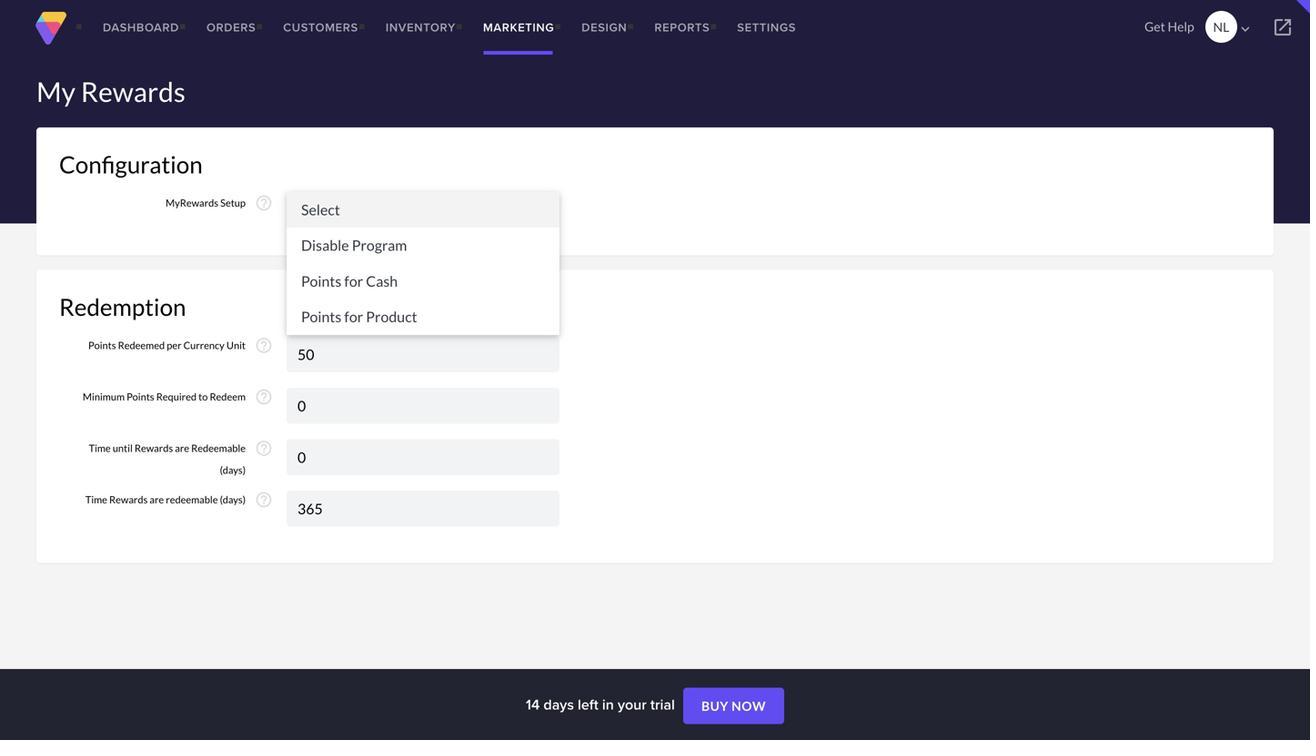 Task type: locate. For each thing, give the bounding box(es) containing it.
until
[[113, 442, 133, 454]]

time inside the time until rewards are redeemable (days) help_outline
[[89, 442, 111, 454]]

rewards down until
[[109, 493, 148, 506]]

3 help_outline from the top
[[255, 388, 273, 406]]

your
[[618, 694, 647, 715]]

points
[[301, 272, 342, 290], [301, 308, 342, 326], [88, 339, 116, 351], [127, 391, 154, 403]]

(days)
[[220, 464, 246, 476], [220, 493, 246, 506]]

myrewards setup help_outline
[[166, 194, 273, 212]]

unit
[[227, 339, 246, 351]]

5 help_outline from the top
[[255, 491, 273, 509]]

help_outline inside the time until rewards are redeemable (days) help_outline
[[255, 439, 273, 457]]

1 vertical spatial for
[[345, 308, 363, 326]]

14 days left in your trial
[[526, 694, 679, 715]]

for for cash
[[345, 272, 363, 290]]


[[1273, 16, 1295, 38]]

points left redeemed
[[88, 339, 116, 351]]

for down points for cash
[[345, 308, 363, 326]]

rewards down dashboard
[[81, 75, 186, 108]]

2 for from the top
[[345, 308, 363, 326]]

1 horizontal spatial are
[[175, 442, 189, 454]]

1 for from the top
[[345, 272, 363, 290]]

14
[[526, 694, 540, 715]]

points redeemed per currency unit help_outline
[[88, 336, 273, 355]]

(days) inside "time rewards are redeemable (days) help_outline"
[[220, 493, 246, 506]]

minimum points required to redeem help_outline
[[83, 388, 273, 406]]

rewards inside "time rewards are redeemable (days) help_outline"
[[109, 493, 148, 506]]

1 vertical spatial rewards
[[135, 442, 173, 454]]

redeemed
[[118, 339, 165, 351]]

redemption
[[59, 293, 186, 321]]

(days) right redeemable
[[220, 493, 246, 506]]

for
[[345, 272, 363, 290], [345, 308, 363, 326]]

per
[[167, 339, 182, 351]]

2 (days) from the top
[[220, 493, 246, 506]]

0 horizontal spatial are
[[150, 493, 164, 506]]

disable program
[[301, 236, 407, 254]]

help_outline for points redeemed per currency unit help_outline
[[255, 336, 273, 355]]

(days) down redeemable
[[220, 464, 246, 476]]

points for product
[[301, 308, 418, 326]]

2 vertical spatial rewards
[[109, 493, 148, 506]]

minimum
[[83, 391, 125, 403]]

0 vertical spatial for
[[345, 272, 363, 290]]

reports
[[655, 19, 710, 36]]

get
[[1145, 19, 1166, 34]]

time
[[89, 442, 111, 454], [85, 493, 107, 506]]

buy
[[702, 698, 729, 714]]

are
[[175, 442, 189, 454], [150, 493, 164, 506]]

customers
[[283, 19, 359, 36]]

help_outline
[[255, 194, 273, 212], [255, 336, 273, 355], [255, 388, 273, 406], [255, 439, 273, 457], [255, 491, 273, 509]]

myrewards
[[166, 197, 218, 209]]

my
[[36, 75, 76, 108]]

marketing
[[483, 19, 555, 36]]

points down points for cash
[[301, 308, 342, 326]]

for for product
[[345, 308, 363, 326]]

1 (days) from the top
[[220, 464, 246, 476]]

get help
[[1145, 19, 1195, 34]]

2 help_outline from the top
[[255, 336, 273, 355]]

0 vertical spatial rewards
[[81, 75, 186, 108]]

points left required
[[127, 391, 154, 403]]

points inside the minimum points required to redeem help_outline
[[127, 391, 154, 403]]

nl 
[[1214, 19, 1254, 38]]

points for points for cash
[[301, 272, 342, 290]]

0 vertical spatial time
[[89, 442, 111, 454]]

for left cash
[[345, 272, 363, 290]]

0 vertical spatial (days)
[[220, 464, 246, 476]]

orders
[[207, 19, 256, 36]]

rewards for time
[[109, 493, 148, 506]]

1 vertical spatial are
[[150, 493, 164, 506]]

my rewards
[[36, 75, 186, 108]]

product
[[366, 308, 418, 326]]

dashboard link
[[89, 0, 193, 55]]

None field
[[287, 336, 560, 372], [287, 388, 560, 424], [287, 439, 560, 475], [287, 491, 560, 527], [287, 336, 560, 372], [287, 388, 560, 424], [287, 439, 560, 475], [287, 491, 560, 527]]

0 vertical spatial are
[[175, 442, 189, 454]]

configuration
[[59, 150, 203, 178]]

time for (days)
[[89, 442, 111, 454]]

program
[[352, 236, 407, 254]]

time inside "time rewards are redeemable (days) help_outline"
[[85, 493, 107, 506]]

help_outline for minimum points required to redeem help_outline
[[255, 388, 273, 406]]

rewards right until
[[135, 442, 173, 454]]

are inside the time until rewards are redeemable (days) help_outline
[[175, 442, 189, 454]]

rewards
[[81, 75, 186, 108], [135, 442, 173, 454], [109, 493, 148, 506]]

(days) inside the time until rewards are redeemable (days) help_outline
[[220, 464, 246, 476]]

points inside 'points redeemed per currency unit help_outline'
[[88, 339, 116, 351]]

required
[[156, 391, 197, 403]]

 link
[[1256, 0, 1311, 55]]

1 vertical spatial (days)
[[220, 493, 246, 506]]

points down disable
[[301, 272, 342, 290]]

1 vertical spatial time
[[85, 493, 107, 506]]

4 help_outline from the top
[[255, 439, 273, 457]]

1 help_outline from the top
[[255, 194, 273, 212]]



Task type: describe. For each thing, give the bounding box(es) containing it.
rewards inside the time until rewards are redeemable (days) help_outline
[[135, 442, 173, 454]]

setup
[[220, 197, 246, 209]]

left
[[578, 694, 599, 715]]

nl
[[1214, 19, 1230, 35]]

time rewards are redeemable (days) help_outline
[[85, 491, 273, 509]]

help
[[1168, 19, 1195, 34]]

redeemable
[[191, 442, 246, 454]]

points for cash
[[301, 272, 398, 290]]

in
[[603, 694, 614, 715]]

select
[[301, 201, 340, 218]]

time until rewards are redeemable (days) help_outline
[[89, 439, 273, 476]]

buy now link
[[684, 688, 785, 724]]

time for help_outline
[[85, 493, 107, 506]]

disable
[[301, 236, 349, 254]]

to
[[199, 391, 208, 403]]

trial
[[651, 694, 675, 715]]

now
[[732, 698, 767, 714]]

help_outline for time rewards are redeemable (days) help_outline
[[255, 491, 273, 509]]

rewards for my
[[81, 75, 186, 108]]

dashboard
[[103, 19, 179, 36]]

redeemable
[[166, 493, 218, 506]]

cash
[[366, 272, 398, 290]]

settings
[[738, 19, 797, 36]]

inventory
[[386, 19, 456, 36]]

buy now
[[702, 698, 767, 714]]

days
[[544, 694, 574, 715]]

currency
[[184, 339, 225, 351]]

design
[[582, 19, 628, 36]]

points for points redeemed per currency unit help_outline
[[88, 339, 116, 351]]


[[1238, 21, 1254, 38]]

points for points for product
[[301, 308, 342, 326]]

are inside "time rewards are redeemable (days) help_outline"
[[150, 493, 164, 506]]

redeem
[[210, 391, 246, 403]]



Task type: vqa. For each thing, say whether or not it's contained in the screenshot.
close at right top
no



